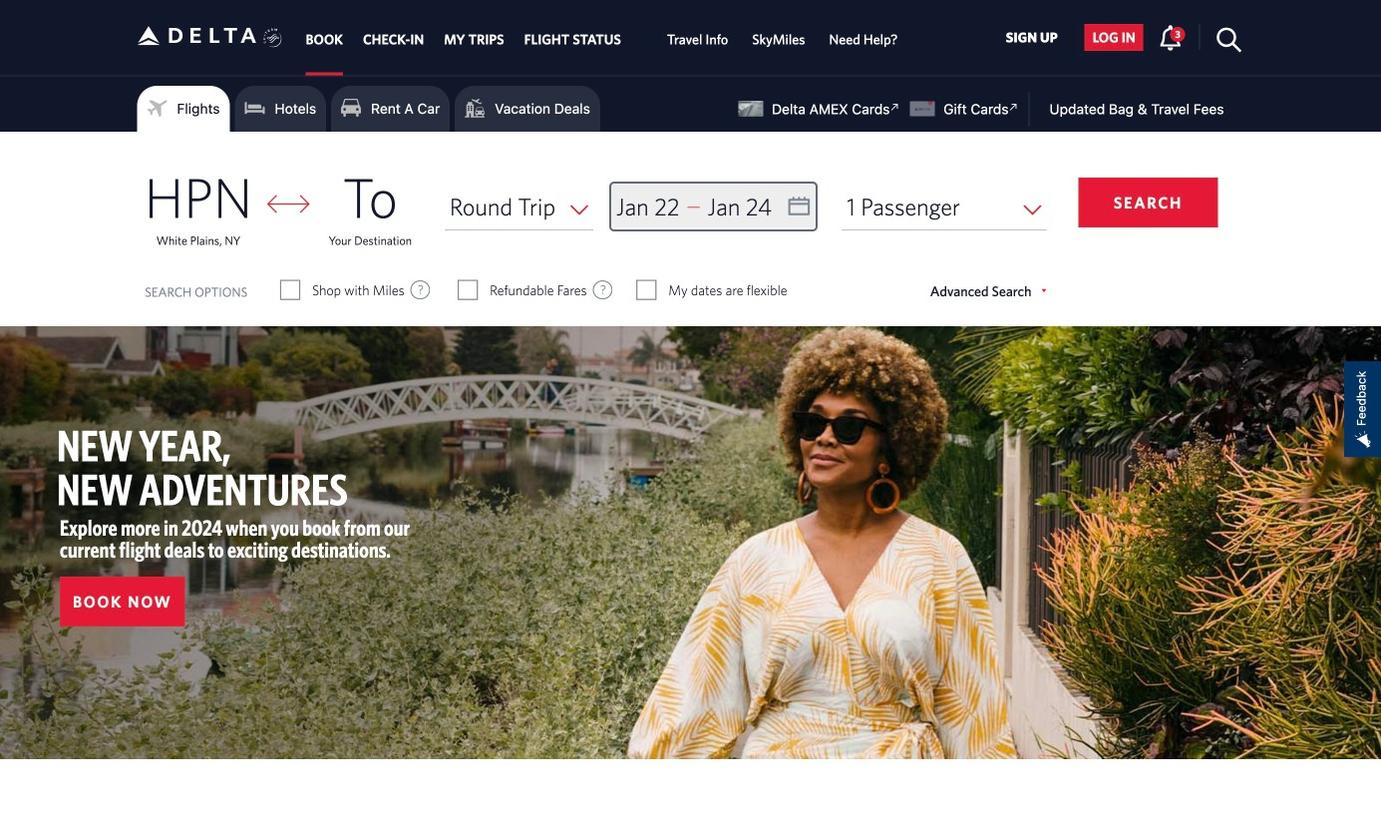 Task type: vqa. For each thing, say whether or not it's contained in the screenshot.
the Calendar expanded, use arrow keys to select date application
no



Task type: locate. For each thing, give the bounding box(es) containing it.
0 horizontal spatial this link opens another site in a new window that may not follow the same accessibility policies as delta air lines. image
[[886, 98, 905, 117]]

None checkbox
[[459, 280, 477, 300], [638, 280, 656, 300], [459, 280, 477, 300], [638, 280, 656, 300]]

skyteam image
[[263, 7, 282, 69]]

None text field
[[612, 184, 816, 230]]

tab list
[[296, 0, 910, 75]]

this link opens another site in a new window that may not follow the same accessibility policies as delta air lines. image
[[886, 98, 905, 117], [1005, 98, 1024, 117]]

None checkbox
[[281, 280, 299, 300]]

1 horizontal spatial this link opens another site in a new window that may not follow the same accessibility policies as delta air lines. image
[[1005, 98, 1024, 117]]

None field
[[445, 184, 594, 230], [842, 184, 1047, 230], [445, 184, 594, 230], [842, 184, 1047, 230]]

tab panel
[[0, 132, 1382, 326]]



Task type: describe. For each thing, give the bounding box(es) containing it.
delta air lines image
[[137, 4, 257, 67]]

2 this link opens another site in a new window that may not follow the same accessibility policies as delta air lines. image from the left
[[1005, 98, 1024, 117]]

1 this link opens another site in a new window that may not follow the same accessibility policies as delta air lines. image from the left
[[886, 98, 905, 117]]



